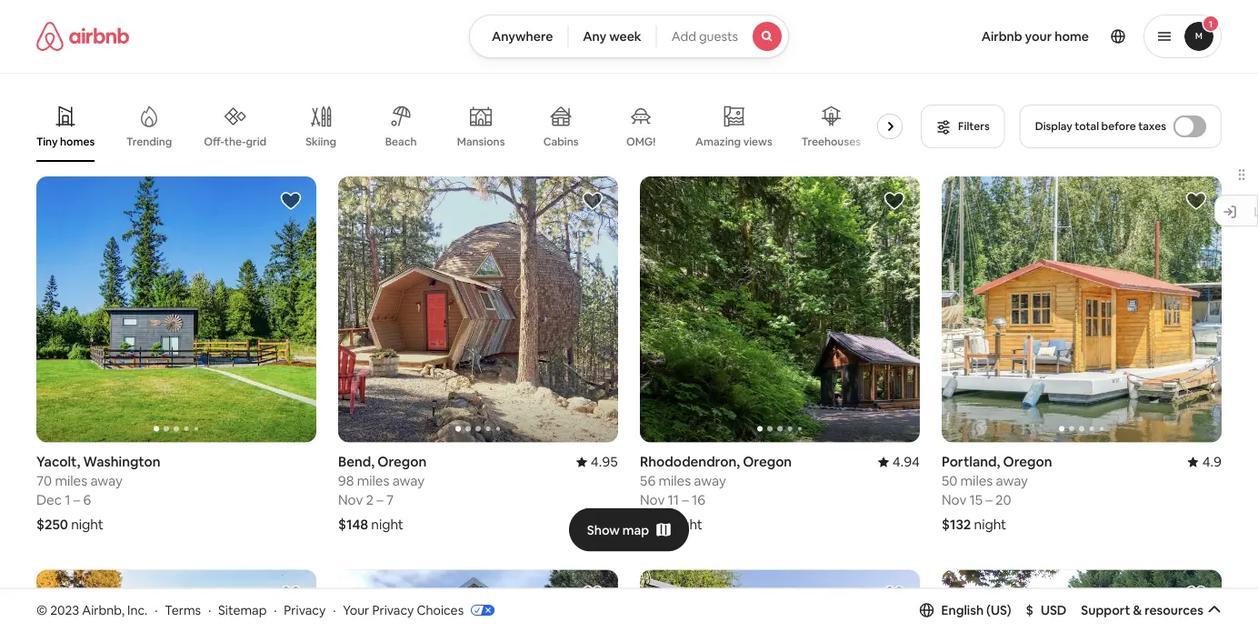Task type: describe. For each thing, give the bounding box(es) containing it.
(us)
[[987, 602, 1012, 618]]

grid
[[246, 134, 267, 148]]

dec
[[36, 491, 62, 509]]

before
[[1102, 119, 1136, 133]]

away for 6
[[90, 472, 123, 490]]

total
[[1075, 119, 1100, 133]]

– for 16
[[682, 491, 689, 509]]

your
[[1025, 28, 1052, 45]]

©
[[36, 602, 47, 618]]

trending
[[126, 135, 172, 149]]

anywhere button
[[469, 15, 569, 58]]

night for 7
[[371, 516, 404, 533]]

add to wishlist: eugene, oregon image
[[280, 583, 302, 605]]

© 2023 airbnb, inc. ·
[[36, 602, 158, 618]]

4.94
[[893, 453, 920, 471]]

$117
[[640, 516, 668, 533]]

your
[[343, 602, 370, 618]]

add
[[672, 28, 696, 45]]

anywhere
[[492, 28, 553, 45]]

portland, oregon 50 miles away nov 15 – 20 $132 night
[[942, 453, 1053, 533]]

add guests
[[672, 28, 739, 45]]

inc.
[[127, 602, 148, 618]]

airbnb your home link
[[971, 17, 1100, 55]]

rhododendron, oregon 56 miles away nov 11 – 16 $117 night
[[640, 453, 792, 533]]

2
[[366, 491, 374, 509]]

bend, oregon 98 miles away nov 2 – 7 $148 night
[[338, 453, 427, 533]]

profile element
[[811, 0, 1222, 73]]

tiny homes
[[36, 135, 95, 149]]

20
[[996, 491, 1012, 509]]

4.95 out of 5 average rating image
[[576, 453, 618, 471]]

1 inside dropdown button
[[1209, 18, 1213, 30]]

$ usd
[[1026, 602, 1067, 618]]

oregon for portland, oregon
[[1004, 453, 1053, 471]]

11
[[668, 491, 679, 509]]

2 · from the left
[[208, 602, 211, 618]]

bend,
[[338, 453, 375, 471]]

amazing
[[696, 134, 741, 148]]

skiing
[[306, 135, 336, 149]]

$
[[1026, 602, 1034, 618]]

16
[[692, 491, 706, 509]]

4.95
[[591, 453, 618, 471]]

the-
[[224, 134, 246, 148]]

56
[[640, 472, 656, 490]]

support
[[1082, 602, 1131, 618]]

miles for 1
[[55, 472, 87, 490]]

airbnb,
[[82, 602, 125, 618]]

miles for 11
[[659, 472, 691, 490]]

usd
[[1041, 602, 1067, 618]]

off-the-grid
[[204, 134, 267, 148]]

amazing views
[[696, 134, 773, 148]]

1 inside yacolt, washington 70 miles away dec 1 – 6 $250 night
[[65, 491, 70, 509]]

your privacy choices link
[[343, 602, 495, 619]]

miles for 2
[[357, 472, 390, 490]]

mansions
[[457, 135, 505, 149]]

4.9 out of 5 average rating image
[[1188, 453, 1222, 471]]

oregon for bend, oregon
[[378, 453, 427, 471]]

off-
[[204, 134, 224, 148]]

1 button
[[1144, 15, 1222, 58]]

sitemap
[[218, 602, 267, 618]]

your privacy choices
[[343, 602, 464, 618]]

add to wishlist: yacolt, washington image
[[280, 190, 302, 212]]

away for 7
[[393, 472, 425, 490]]

beach
[[385, 135, 417, 149]]

support & resources
[[1082, 602, 1204, 618]]

washington
[[83, 453, 161, 471]]

tiny
[[36, 135, 58, 149]]

4.9
[[1203, 453, 1222, 471]]

15
[[970, 491, 983, 509]]

terms · sitemap · privacy ·
[[165, 602, 336, 618]]

terms
[[165, 602, 201, 618]]

airbnb
[[982, 28, 1023, 45]]



Task type: locate. For each thing, give the bounding box(es) containing it.
0 horizontal spatial nov
[[338, 491, 363, 509]]

miles inside rhododendron, oregon 56 miles away nov 11 – 16 $117 night
[[659, 472, 691, 490]]

miles inside bend, oregon 98 miles away nov 2 – 7 $148 night
[[357, 472, 390, 490]]

miles inside yacolt, washington 70 miles away dec 1 – 6 $250 night
[[55, 472, 87, 490]]

airbnb your home
[[982, 28, 1089, 45]]

away up 20
[[996, 472, 1028, 490]]

miles
[[55, 472, 87, 490], [357, 472, 390, 490], [659, 472, 691, 490], [961, 472, 993, 490]]

display
[[1036, 119, 1073, 133]]

night down 16
[[671, 516, 703, 533]]

0 horizontal spatial 1
[[65, 491, 70, 509]]

any
[[583, 28, 607, 45]]

98
[[338, 472, 354, 490]]

50
[[942, 472, 958, 490]]

privacy
[[284, 602, 326, 618], [372, 602, 414, 618]]

night down "7"
[[371, 516, 404, 533]]

group containing off-the-grid
[[36, 91, 910, 162]]

1 horizontal spatial nov
[[640, 491, 665, 509]]

miles up 11
[[659, 472, 691, 490]]

views
[[744, 134, 773, 148]]

nov down 56 at the right bottom of the page
[[640, 491, 665, 509]]

english (us) button
[[920, 602, 1012, 618]]

away inside rhododendron, oregon 56 miles away nov 11 – 16 $117 night
[[694, 472, 726, 490]]

cabins
[[544, 135, 579, 149]]

1 night from the left
[[71, 516, 103, 533]]

night for 6
[[71, 516, 103, 533]]

add to wishlist: portland, oregon image
[[1186, 190, 1208, 212]]

3 oregon from the left
[[1004, 453, 1053, 471]]

add to wishlist: vancouver, washington image
[[1186, 583, 1208, 605]]

2 miles from the left
[[357, 472, 390, 490]]

– for 7
[[377, 491, 384, 509]]

1 vertical spatial 1
[[65, 491, 70, 509]]

nov for 50
[[942, 491, 967, 509]]

resources
[[1145, 602, 1204, 618]]

1 – from the left
[[73, 491, 80, 509]]

add guests button
[[656, 15, 789, 58]]

– inside rhododendron, oregon 56 miles away nov 11 – 16 $117 night
[[682, 491, 689, 509]]

2 nov from the left
[[640, 491, 665, 509]]

treehouses
[[802, 135, 861, 149]]

1 privacy from the left
[[284, 602, 326, 618]]

display total before taxes button
[[1020, 105, 1222, 148]]

privacy inside "link"
[[372, 602, 414, 618]]

support & resources button
[[1082, 602, 1222, 618]]

· right terms link
[[208, 602, 211, 618]]

7
[[387, 491, 394, 509]]

3 · from the left
[[274, 602, 277, 618]]

away up 16
[[694, 472, 726, 490]]

home
[[1055, 28, 1089, 45]]

away inside yacolt, washington 70 miles away dec 1 – 6 $250 night
[[90, 472, 123, 490]]

show map button
[[569, 508, 690, 552]]

show map
[[587, 522, 650, 538]]

1 nov from the left
[[338, 491, 363, 509]]

· right inc. at the left bottom of page
[[155, 602, 158, 618]]

$132
[[942, 516, 972, 533]]

add to wishlist: portland, oregon image
[[884, 583, 906, 605]]

any week button
[[568, 15, 657, 58]]

2023
[[50, 602, 79, 618]]

nov
[[338, 491, 363, 509], [640, 491, 665, 509], [942, 491, 967, 509]]

– left "7"
[[377, 491, 384, 509]]

yacolt, washington 70 miles away dec 1 – 6 $250 night
[[36, 453, 161, 533]]

display total before taxes
[[1036, 119, 1167, 133]]

2 – from the left
[[377, 491, 384, 509]]

away for 16
[[694, 472, 726, 490]]

6
[[83, 491, 91, 509]]

nov inside rhododendron, oregon 56 miles away nov 11 – 16 $117 night
[[640, 491, 665, 509]]

4 · from the left
[[333, 602, 336, 618]]

show
[[587, 522, 620, 538]]

· left your
[[333, 602, 336, 618]]

4.94 out of 5 average rating image
[[878, 453, 920, 471]]

night for 20
[[974, 516, 1007, 533]]

$148
[[338, 516, 368, 533]]

away inside portland, oregon 50 miles away nov 15 – 20 $132 night
[[996, 472, 1028, 490]]

away down washington
[[90, 472, 123, 490]]

2 horizontal spatial oregon
[[1004, 453, 1053, 471]]

nov left 2
[[338, 491, 363, 509]]

– left 6
[[73, 491, 80, 509]]

3 away from the left
[[694, 472, 726, 490]]

english (us)
[[942, 602, 1012, 618]]

night inside rhododendron, oregon 56 miles away nov 11 – 16 $117 night
[[671, 516, 703, 533]]

away inside bend, oregon 98 miles away nov 2 – 7 $148 night
[[393, 472, 425, 490]]

0 horizontal spatial privacy
[[284, 602, 326, 618]]

nov for 98
[[338, 491, 363, 509]]

4 miles from the left
[[961, 472, 993, 490]]

rhododendron,
[[640, 453, 740, 471]]

nov inside bend, oregon 98 miles away nov 2 – 7 $148 night
[[338, 491, 363, 509]]

english
[[942, 602, 984, 618]]

2 night from the left
[[371, 516, 404, 533]]

yacolt,
[[36, 453, 80, 471]]

1 oregon from the left
[[378, 453, 427, 471]]

70
[[36, 472, 52, 490]]

oregon inside portland, oregon 50 miles away nov 15 – 20 $132 night
[[1004, 453, 1053, 471]]

night down 6
[[71, 516, 103, 533]]

None search field
[[469, 15, 789, 58]]

·
[[155, 602, 158, 618], [208, 602, 211, 618], [274, 602, 277, 618], [333, 602, 336, 618]]

1 · from the left
[[155, 602, 158, 618]]

miles for 15
[[961, 472, 993, 490]]

3 night from the left
[[671, 516, 703, 533]]

oregon
[[378, 453, 427, 471], [743, 453, 792, 471], [1004, 453, 1053, 471]]

sitemap link
[[218, 602, 267, 618]]

week
[[609, 28, 642, 45]]

add to wishlist: chinook, washington image
[[582, 583, 604, 605]]

terms link
[[165, 602, 201, 618]]

1 miles from the left
[[55, 472, 87, 490]]

add to wishlist: bend, oregon image
[[582, 190, 604, 212]]

guests
[[699, 28, 739, 45]]

1 away from the left
[[90, 472, 123, 490]]

2 oregon from the left
[[743, 453, 792, 471]]

–
[[73, 491, 80, 509], [377, 491, 384, 509], [682, 491, 689, 509], [986, 491, 993, 509]]

oregon inside rhododendron, oregon 56 miles away nov 11 – 16 $117 night
[[743, 453, 792, 471]]

0 horizontal spatial oregon
[[378, 453, 427, 471]]

nov inside portland, oregon 50 miles away nov 15 – 20 $132 night
[[942, 491, 967, 509]]

night down 20
[[974, 516, 1007, 533]]

4 night from the left
[[974, 516, 1007, 533]]

miles inside portland, oregon 50 miles away nov 15 – 20 $132 night
[[961, 472, 993, 490]]

homes
[[60, 135, 95, 149]]

taxes
[[1139, 119, 1167, 133]]

&
[[1134, 602, 1142, 618]]

1 horizontal spatial privacy
[[372, 602, 414, 618]]

night
[[71, 516, 103, 533], [371, 516, 404, 533], [671, 516, 703, 533], [974, 516, 1007, 533]]

2 away from the left
[[393, 472, 425, 490]]

filters button
[[921, 105, 1005, 148]]

privacy right your
[[372, 602, 414, 618]]

– for 20
[[986, 491, 993, 509]]

3 nov from the left
[[942, 491, 967, 509]]

2 privacy from the left
[[372, 602, 414, 618]]

oregon up "7"
[[378, 453, 427, 471]]

night inside portland, oregon 50 miles away nov 15 – 20 $132 night
[[974, 516, 1007, 533]]

nov down 50
[[942, 491, 967, 509]]

4 away from the left
[[996, 472, 1028, 490]]

nov for 56
[[640, 491, 665, 509]]

0 vertical spatial 1
[[1209, 18, 1213, 30]]

filters
[[959, 119, 990, 133]]

none search field containing anywhere
[[469, 15, 789, 58]]

$250
[[36, 516, 68, 533]]

map
[[623, 522, 650, 538]]

miles up 2
[[357, 472, 390, 490]]

add to wishlist: rhododendron, oregon image
[[884, 190, 906, 212]]

privacy link
[[284, 602, 326, 618]]

· left the add to wishlist: eugene, oregon image at the left of the page
[[274, 602, 277, 618]]

night inside bend, oregon 98 miles away nov 2 – 7 $148 night
[[371, 516, 404, 533]]

portland,
[[942, 453, 1001, 471]]

2 horizontal spatial nov
[[942, 491, 967, 509]]

1 horizontal spatial 1
[[1209, 18, 1213, 30]]

omg!
[[627, 135, 656, 149]]

oregon for rhododendron, oregon
[[743, 453, 792, 471]]

– right "15"
[[986, 491, 993, 509]]

– inside bend, oregon 98 miles away nov 2 – 7 $148 night
[[377, 491, 384, 509]]

– right 11
[[682, 491, 689, 509]]

miles up "15"
[[961, 472, 993, 490]]

privacy left your
[[284, 602, 326, 618]]

4 – from the left
[[986, 491, 993, 509]]

– inside portland, oregon 50 miles away nov 15 – 20 $132 night
[[986, 491, 993, 509]]

3 miles from the left
[[659, 472, 691, 490]]

1 horizontal spatial oregon
[[743, 453, 792, 471]]

night for 16
[[671, 516, 703, 533]]

oregon inside bend, oregon 98 miles away nov 2 – 7 $148 night
[[378, 453, 427, 471]]

3 – from the left
[[682, 491, 689, 509]]

any week
[[583, 28, 642, 45]]

group
[[36, 91, 910, 162], [36, 176, 316, 443], [338, 176, 618, 443], [640, 176, 920, 443], [942, 176, 1222, 443], [36, 570, 316, 632], [338, 570, 618, 632], [640, 570, 920, 632], [942, 570, 1222, 632]]

night inside yacolt, washington 70 miles away dec 1 – 6 $250 night
[[71, 516, 103, 533]]

miles down yacolt,
[[55, 472, 87, 490]]

– inside yacolt, washington 70 miles away dec 1 – 6 $250 night
[[73, 491, 80, 509]]

oregon right rhododendron,
[[743, 453, 792, 471]]

oregon up 20
[[1004, 453, 1053, 471]]

choices
[[417, 602, 464, 618]]

away
[[90, 472, 123, 490], [393, 472, 425, 490], [694, 472, 726, 490], [996, 472, 1028, 490]]

away up "7"
[[393, 472, 425, 490]]

away for 20
[[996, 472, 1028, 490]]

– for 6
[[73, 491, 80, 509]]



Task type: vqa. For each thing, say whether or not it's contained in the screenshot.
Facebook
no



